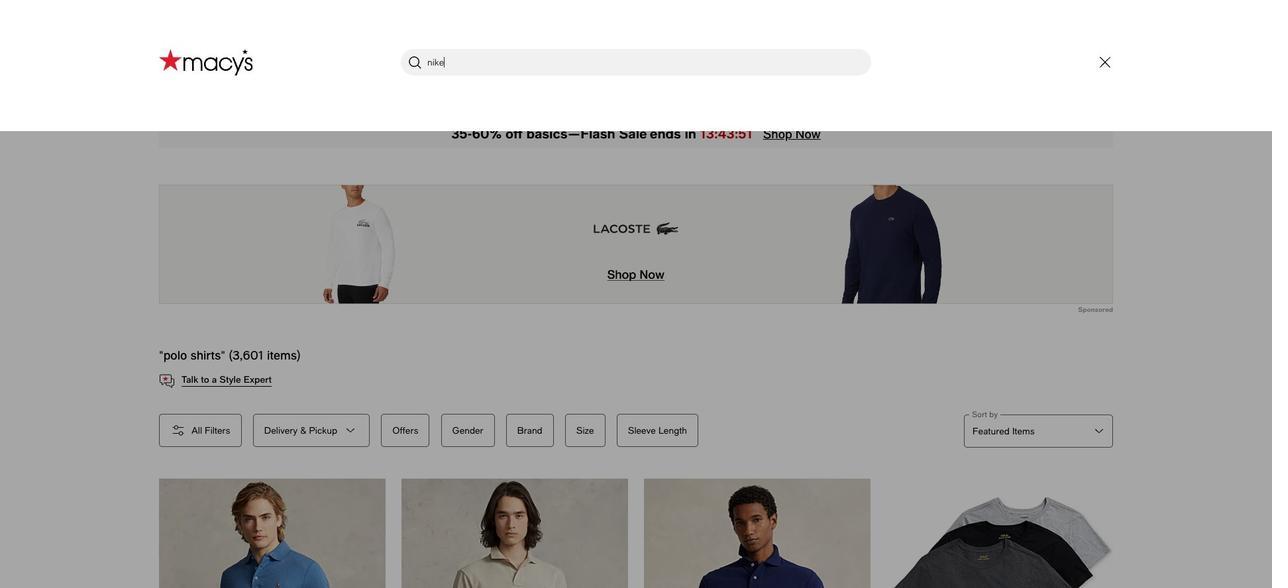 Task type: vqa. For each thing, say whether or not it's contained in the screenshot.
'search large' icon
yes



Task type: locate. For each thing, give the bounding box(es) containing it.
Search text field
[[401, 49, 872, 76]]

search large image
[[407, 54, 423, 70]]

status
[[159, 348, 301, 363]]



Task type: describe. For each thing, give the bounding box(es) containing it.
advertisement element
[[159, 185, 1114, 304]]



